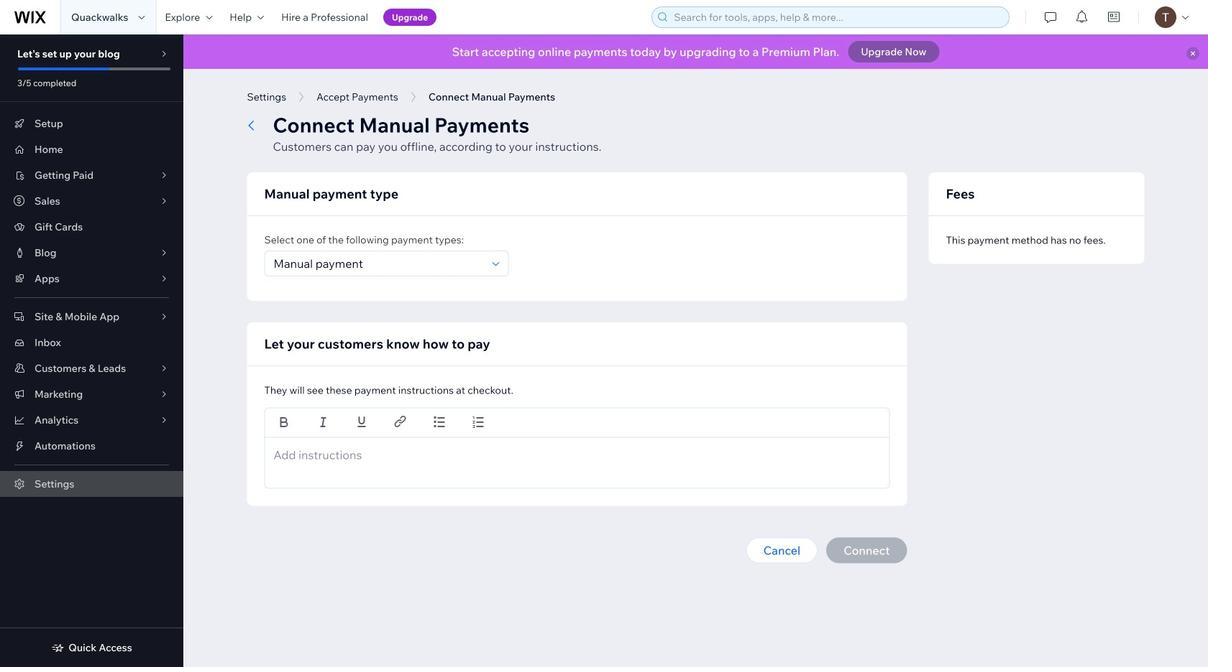 Task type: locate. For each thing, give the bounding box(es) containing it.
sidebar element
[[0, 35, 183, 668]]

Search for tools, apps, help & more... field
[[670, 7, 1005, 27]]

alert
[[183, 35, 1208, 69]]

None text field
[[274, 447, 880, 464]]

None field
[[269, 252, 488, 276]]



Task type: vqa. For each thing, say whether or not it's contained in the screenshot.
Apps in Sidebar element
no



